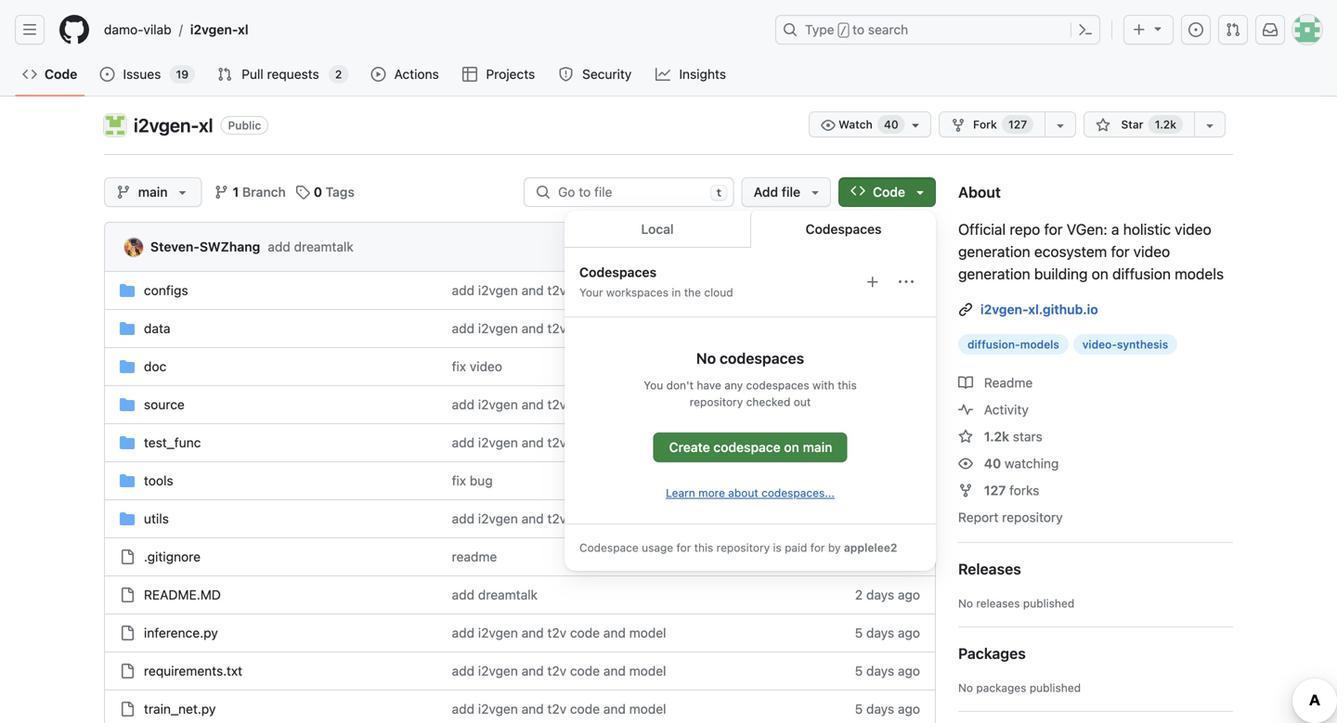 Task type: locate. For each thing, give the bounding box(es) containing it.
1 vertical spatial generation
[[958, 265, 1031, 283]]

0 vertical spatial triangle down image
[[1151, 21, 1165, 36]]

/ inside type / to search
[[840, 24, 847, 37]]

directory image left 'doc'
[[120, 359, 135, 374]]

1 horizontal spatial git branch image
[[214, 185, 229, 200]]

2 model from the top
[[629, 321, 666, 336]]

0 horizontal spatial for
[[1044, 221, 1063, 238]]

tools link
[[144, 473, 173, 488]]

3 directory image from the top
[[120, 512, 135, 527]]

2 vertical spatial i2vgen-
[[981, 302, 1028, 317]]

5 5 days ago from the top
[[855, 702, 920, 717]]

1 5 from the top
[[855, 283, 863, 298]]

triangle down image inside add file popup button
[[808, 185, 823, 200]]

3 i2vgen from the top
[[478, 397, 518, 412]]

git branch image
[[116, 185, 131, 200], [214, 185, 229, 200]]

4 5 days ago from the top
[[855, 664, 920, 679]]

6 add i2vgen and t2v code and model link from the top
[[452, 625, 666, 641]]

2 right the ·
[[752, 241, 759, 254]]

add i2vgen and t2v code and model link for requirements.txt
[[452, 664, 666, 679]]

directory image left source at the bottom left of the page
[[120, 397, 135, 412]]

code for data
[[570, 321, 600, 336]]

code
[[45, 66, 77, 82], [873, 184, 905, 200]]

1 t2v from the top
[[547, 283, 567, 298]]

code image
[[22, 67, 37, 82], [851, 183, 866, 198]]

requirements.txt
[[144, 664, 242, 679]]

book image
[[958, 376, 973, 391]]

0 vertical spatial 40
[[884, 118, 899, 131]]

triangle down image
[[1151, 21, 1165, 36], [808, 185, 823, 200]]

2 git branch image from the left
[[214, 185, 229, 200]]

activity
[[984, 402, 1029, 417]]

3 add i2vgen and t2v code and model link from the top
[[452, 397, 666, 412]]

4 model from the top
[[629, 435, 666, 450]]

security link
[[551, 60, 641, 88]]

shield image
[[559, 67, 574, 82]]

tags
[[326, 184, 355, 200]]

0 vertical spatial code image
[[22, 67, 37, 82]]

4 add i2vgen and t2v code and model from the top
[[452, 435, 666, 450]]

2 vertical spatial directory image
[[120, 512, 135, 527]]

1 horizontal spatial add dreamtalk
[[452, 587, 538, 603]]

and
[[522, 283, 544, 298], [603, 283, 626, 298], [522, 321, 544, 336], [603, 321, 626, 336], [522, 397, 544, 412], [603, 397, 626, 412], [522, 435, 544, 450], [603, 435, 626, 450], [522, 511, 544, 527], [603, 511, 626, 527], [522, 625, 544, 641], [603, 625, 626, 641], [522, 664, 544, 679], [603, 664, 626, 679], [522, 702, 544, 717], [603, 702, 626, 717]]

directory image left the configs link
[[120, 283, 135, 298]]

i2vgen for source
[[478, 397, 518, 412]]

code for utils
[[570, 511, 600, 527]]

0 vertical spatial models
[[1175, 265, 1224, 283]]

add i2vgen and t2v code and model for utils
[[452, 511, 666, 527]]

3 model from the top
[[629, 397, 666, 412]]

2 triangle down image from the left
[[913, 185, 928, 200]]

40 right watch
[[884, 118, 899, 131]]

127 right 'fork'
[[1009, 118, 1027, 131]]

2 t2v from the top
[[547, 321, 567, 336]]

tab list containing local
[[565, 211, 936, 248]]

published for releases
[[1023, 597, 1075, 610]]

xl up pull
[[238, 22, 248, 37]]

model for inference.py
[[629, 625, 666, 641]]

official repo for vgen: a holistic video generation ecosystem for video generation building on diffusion models
[[958, 221, 1224, 283]]

1 vertical spatial i2vgen-xl link
[[134, 114, 213, 136]]

0 horizontal spatial code
[[45, 66, 77, 82]]

inference.py
[[144, 625, 218, 641]]

/ right vilab
[[179, 22, 183, 37]]

1 horizontal spatial /
[[840, 24, 847, 37]]

/ inside damo-vilab / i2vgen-xl
[[179, 22, 183, 37]]

i2vgen-xl
[[134, 114, 213, 136]]

git pull request image
[[1226, 22, 1241, 37]]

1 vertical spatial directory image
[[120, 474, 135, 488]]

1 horizontal spatial triangle down image
[[1151, 21, 1165, 36]]

2 horizontal spatial 2
[[855, 587, 863, 603]]

0 horizontal spatial code image
[[22, 67, 37, 82]]

report repository
[[958, 510, 1063, 525]]

0 vertical spatial directory image
[[120, 283, 135, 298]]

1 fix from the top
[[452, 359, 466, 374]]

xl
[[238, 22, 248, 37], [199, 114, 213, 136]]

pull requests
[[242, 66, 319, 82]]

40 right eye image
[[984, 456, 1001, 471]]

fix video
[[452, 359, 502, 374]]

4 t2v from the top
[[547, 435, 567, 450]]

1 vertical spatial xl
[[199, 114, 213, 136]]

pulse image
[[958, 403, 973, 417]]

1 vertical spatial triangle down image
[[808, 185, 823, 200]]

directory image left utils link at the bottom of the page
[[120, 512, 135, 527]]

eye image
[[958, 456, 973, 471]]

xl.github.io
[[1028, 302, 1098, 317]]

0 vertical spatial no
[[958, 597, 973, 610]]

for down a
[[1111, 243, 1130, 260]]

4 5 from the top
[[855, 664, 863, 679]]

0 horizontal spatial 1.2k
[[984, 429, 1010, 444]]

1 horizontal spatial code image
[[851, 183, 866, 198]]

1 vertical spatial 2
[[752, 241, 759, 254]]

i2vgen for test_func
[[478, 435, 518, 450]]

1 vertical spatial no
[[958, 682, 973, 695]]

2 directory image from the top
[[120, 359, 135, 374]]

1 vertical spatial code
[[873, 184, 905, 200]]

models down 'i2vgen-xl.github.io'
[[1020, 338, 1060, 351]]

2 5 from the top
[[855, 511, 863, 527]]

1 horizontal spatial models
[[1175, 265, 1224, 283]]

3 code from the top
[[570, 397, 600, 412]]

add for readme.md
[[452, 587, 475, 603]]

8 i2vgen from the top
[[478, 702, 518, 717]]

plus image
[[1132, 22, 1147, 37]]

8 model from the top
[[629, 702, 666, 717]]

8 add i2vgen and t2v code and model link from the top
[[452, 702, 666, 717]]

1 vertical spatial 1.2k
[[984, 429, 1010, 444]]

fix for fix bug
[[452, 473, 466, 488]]

5 model from the top
[[629, 511, 666, 527]]

6 model from the top
[[629, 625, 666, 641]]

no for releases
[[958, 597, 973, 610]]

1 i2vgen from the top
[[478, 283, 518, 298]]

triangle down image
[[175, 185, 190, 200], [913, 185, 928, 200]]

add dreamtalk down "tag" icon
[[268, 239, 354, 254]]

6 code from the top
[[570, 625, 600, 641]]

dreamtalk down 0
[[294, 239, 354, 254]]

2 code from the top
[[570, 321, 600, 336]]

2 vertical spatial 2
[[855, 587, 863, 603]]

triangle down image right file
[[808, 185, 823, 200]]

packages
[[976, 682, 1027, 695]]

8 t2v from the top
[[547, 702, 567, 717]]

code for source
[[570, 397, 600, 412]]

3 5 days ago from the top
[[855, 625, 920, 641]]

tag image
[[295, 185, 310, 200]]

repository
[[1002, 510, 1063, 525]]

readme link
[[958, 375, 1033, 391]]

4 i2vgen from the top
[[478, 435, 518, 450]]

7 add i2vgen and t2v code and model link from the top
[[452, 664, 666, 679]]

ago for inference.py
[[898, 625, 920, 641]]

published
[[1023, 597, 1075, 610], [1030, 682, 1081, 695]]

2 i2vgen from the top
[[478, 321, 518, 336]]

1 vertical spatial dreamtalk
[[478, 587, 538, 603]]

0 vertical spatial 1.2k
[[1155, 118, 1177, 131]]

add i2vgen and t2v code and model for data
[[452, 321, 666, 336]]

list
[[97, 15, 764, 45]]

5 add i2vgen and t2v code and model link from the top
[[452, 511, 666, 527]]

0 vertical spatial code
[[45, 66, 77, 82]]

1 horizontal spatial code
[[873, 184, 905, 200]]

2 horizontal spatial video
[[1175, 221, 1212, 238]]

code inside code dropdown button
[[873, 184, 905, 200]]

i2vgen for requirements.txt
[[478, 664, 518, 679]]

0 horizontal spatial triangle down image
[[175, 185, 190, 200]]

2 vertical spatial video
[[470, 359, 502, 374]]

git branch image left 1
[[214, 185, 229, 200]]

days for inference.py
[[866, 625, 894, 641]]

i2vgen
[[478, 283, 518, 298], [478, 321, 518, 336], [478, 397, 518, 412], [478, 435, 518, 450], [478, 511, 518, 527], [478, 625, 518, 641], [478, 664, 518, 679], [478, 702, 518, 717]]

triangle down image right plus image
[[1151, 21, 1165, 36]]

triangle down image inside code dropdown button
[[913, 185, 928, 200]]

directory image left tools link
[[120, 474, 135, 488]]

for up ecosystem
[[1044, 221, 1063, 238]]

diffusion-models
[[968, 338, 1060, 351]]

main button
[[104, 177, 202, 207]]

7 t2v from the top
[[547, 664, 567, 679]]

see your forks of this repository image
[[1053, 118, 1068, 133]]

no packages published
[[958, 682, 1081, 695]]

add dreamtalk down readme link
[[452, 587, 538, 603]]

7 add i2vgen and t2v code and model from the top
[[452, 664, 666, 679]]

8 code from the top
[[570, 702, 600, 717]]

packages link
[[958, 643, 1233, 665]]

add i2vgen and t2v code and model link for test_func
[[452, 435, 666, 450]]

3 add i2vgen and t2v code and model from the top
[[452, 397, 666, 412]]

0 horizontal spatial /
[[179, 22, 183, 37]]

add i2vgen and t2v code and model for configs
[[452, 283, 666, 298]]

directory image for tools
[[120, 474, 135, 488]]

0 vertical spatial dreamtalk
[[294, 239, 354, 254]]

damo-vilab / i2vgen-xl
[[104, 22, 248, 37]]

dreamtalk down readme link
[[478, 587, 538, 603]]

branch
[[242, 184, 286, 200]]

7 code from the top
[[570, 664, 600, 679]]

127 right repo forked icon
[[984, 483, 1006, 498]]

4 directory image from the top
[[120, 436, 135, 450]]

i2vgen-xl link
[[183, 15, 256, 45], [134, 114, 213, 136]]

1.2k right star
[[1155, 118, 1177, 131]]

i2vgen- up git pull request icon
[[190, 22, 238, 37]]

xl left public
[[199, 114, 213, 136]]

0 vertical spatial add dreamtalk
[[268, 239, 354, 254]]

add for train_net.py
[[452, 702, 475, 717]]

inference.py link
[[144, 625, 218, 641]]

1.2k
[[1155, 118, 1177, 131], [984, 429, 1010, 444]]

add i2vgen and t2v code and model for train_net.py
[[452, 702, 666, 717]]

0 horizontal spatial 40
[[884, 118, 899, 131]]

directory image
[[120, 321, 135, 336], [120, 359, 135, 374], [120, 397, 135, 412], [120, 436, 135, 450]]

2 5 days ago from the top
[[855, 511, 920, 527]]

last
[[857, 549, 879, 565]]

local button
[[565, 211, 750, 248]]

activity link
[[958, 402, 1029, 417]]

i2vgen-xl.github.io link
[[981, 302, 1098, 317]]

6 i2vgen from the top
[[478, 625, 518, 641]]

3 directory image from the top
[[120, 397, 135, 412]]

days for requirements.txt
[[866, 664, 894, 679]]

directory image for data
[[120, 321, 135, 336]]

1 add i2vgen and t2v code and model link from the top
[[452, 283, 666, 298]]

0 tags
[[314, 184, 355, 200]]

directory image for source
[[120, 397, 135, 412]]

1 vertical spatial video
[[1134, 243, 1170, 260]]

fix
[[452, 359, 466, 374], [452, 473, 466, 488]]

code for train_net.py
[[570, 702, 600, 717]]

1 horizontal spatial 127
[[1009, 118, 1027, 131]]

0 horizontal spatial 127
[[984, 483, 1006, 498]]

0 horizontal spatial 2
[[335, 68, 342, 81]]

1 triangle down image from the left
[[175, 185, 190, 200]]

1 no from the top
[[958, 597, 973, 610]]

i2vgen- right the owner avatar
[[134, 114, 199, 136]]

5 for requirements.txt
[[855, 664, 863, 679]]

readme.md link
[[144, 587, 221, 603]]

2 left play image
[[335, 68, 342, 81]]

1 directory image from the top
[[120, 283, 135, 298]]

vilab
[[143, 22, 171, 37]]

5 for train_net.py
[[855, 702, 863, 717]]

code
[[570, 283, 600, 298], [570, 321, 600, 336], [570, 397, 600, 412], [570, 435, 600, 450], [570, 511, 600, 527], [570, 625, 600, 641], [570, 664, 600, 679], [570, 702, 600, 717]]

6 t2v from the top
[[547, 625, 567, 641]]

1 add i2vgen and t2v code and model from the top
[[452, 283, 666, 298]]

i2vgen-xl link down 19
[[134, 114, 213, 136]]

7 model from the top
[[629, 664, 666, 679]]

ecosystem
[[1034, 243, 1107, 260]]

type
[[805, 22, 834, 37]]

main
[[138, 184, 168, 200]]

code up codespaces
[[873, 184, 905, 200]]

40 watching
[[984, 456, 1059, 471]]

tab list
[[565, 211, 936, 248]]

0 vertical spatial 2
[[335, 68, 342, 81]]

generation up link icon
[[958, 265, 1031, 283]]

code image up codespaces
[[851, 183, 866, 198]]

0 horizontal spatial add dreamtalk link
[[268, 239, 354, 254]]

1 vertical spatial add dreamtalk link
[[452, 587, 538, 603]]

5 for inference.py
[[855, 625, 863, 641]]

directory image left test_func
[[120, 436, 135, 450]]

add i2vgen and t2v code and model for source
[[452, 397, 666, 412]]

graph image
[[655, 67, 670, 82]]

40 for 40 watching
[[984, 456, 1001, 471]]

i2vgen for train_net.py
[[478, 702, 518, 717]]

i2vgen- up diffusion-models
[[981, 302, 1028, 317]]

0 horizontal spatial video
[[470, 359, 502, 374]]

2 down the last
[[855, 587, 863, 603]]

0 horizontal spatial models
[[1020, 338, 1060, 351]]

1 vertical spatial fix
[[452, 473, 466, 488]]

5 days ago for configs
[[855, 283, 920, 298]]

2 add i2vgen and t2v code and model from the top
[[452, 321, 666, 336]]

127
[[1009, 118, 1027, 131], [984, 483, 1006, 498]]

triangle down image right main
[[175, 185, 190, 200]]

3 t2v from the top
[[547, 397, 567, 412]]

add i2vgen and t2v code and model link
[[452, 283, 666, 298], [452, 321, 666, 336], [452, 397, 666, 412], [452, 435, 666, 450], [452, 511, 666, 527], [452, 625, 666, 641], [452, 664, 666, 679], [452, 702, 666, 717]]

2 add i2vgen and t2v code and model link from the top
[[452, 321, 666, 336]]

1 git branch image from the left
[[116, 185, 131, 200]]

2
[[335, 68, 342, 81], [752, 241, 759, 254], [855, 587, 863, 603]]

1.2k down the activity link
[[984, 429, 1010, 444]]

models inside official repo for vgen: a holistic video generation ecosystem for video generation building on diffusion models
[[1175, 265, 1224, 283]]

0 vertical spatial generation
[[958, 243, 1031, 260]]

add for source
[[452, 397, 475, 412]]

2 no from the top
[[958, 682, 973, 695]]

0 vertical spatial 127
[[1009, 118, 1027, 131]]

model for data
[[629, 321, 666, 336]]

t
[[716, 187, 722, 199]]

5 i2vgen from the top
[[478, 511, 518, 527]]

bug
[[470, 473, 493, 488]]

0 horizontal spatial dreamtalk
[[294, 239, 354, 254]]

.gitignore
[[144, 549, 201, 565]]

published for packages
[[1030, 682, 1081, 695]]

1 code from the top
[[570, 283, 600, 298]]

1 horizontal spatial triangle down image
[[913, 185, 928, 200]]

star
[[1121, 118, 1144, 131]]

1 vertical spatial published
[[1030, 682, 1081, 695]]

no for packages
[[958, 682, 973, 695]]

5 5 from the top
[[855, 702, 863, 717]]

0 horizontal spatial triangle down image
[[808, 185, 823, 200]]

1 5 days ago from the top
[[855, 283, 920, 298]]

1 directory image from the top
[[120, 321, 135, 336]]

add i2vgen and t2v code and model link for source
[[452, 397, 666, 412]]

official
[[958, 221, 1006, 238]]

releases link
[[958, 560, 1021, 578]]

0 horizontal spatial git branch image
[[116, 185, 131, 200]]

ago for configs
[[898, 283, 920, 298]]

holistic
[[1123, 221, 1171, 238]]

add dreamtalk link down "tag" icon
[[268, 239, 354, 254]]

1 horizontal spatial xl
[[238, 22, 248, 37]]

published right releases at bottom right
[[1023, 597, 1075, 610]]

days for readme.md
[[866, 587, 894, 603]]

generation down official
[[958, 243, 1031, 260]]

1 horizontal spatial 1.2k
[[1155, 118, 1177, 131]]

2 fix from the top
[[452, 473, 466, 488]]

model for source
[[629, 397, 666, 412]]

command palette image
[[1078, 22, 1093, 37]]

repo forked image
[[958, 483, 973, 498]]

6 add i2vgen and t2v code and model from the top
[[452, 625, 666, 641]]

ago for utils
[[898, 511, 920, 527]]

directory image for doc
[[120, 359, 135, 374]]

1 horizontal spatial video
[[1134, 243, 1170, 260]]

directory image
[[120, 283, 135, 298], [120, 474, 135, 488], [120, 512, 135, 527]]

code for configs
[[570, 283, 600, 298]]

0 horizontal spatial add dreamtalk
[[268, 239, 354, 254]]

steven-swzhang link
[[150, 239, 260, 254]]

add dreamtalk link down readme link
[[452, 587, 538, 603]]

video-
[[1083, 338, 1117, 351]]

0 horizontal spatial xl
[[199, 114, 213, 136]]

add this repository to a list image
[[1203, 118, 1217, 133]]

2 directory image from the top
[[120, 474, 135, 488]]

video
[[1175, 221, 1212, 238], [1134, 243, 1170, 260], [470, 359, 502, 374]]

t2v
[[547, 283, 567, 298], [547, 321, 567, 336], [547, 397, 567, 412], [547, 435, 567, 450], [547, 511, 567, 527], [547, 625, 567, 641], [547, 664, 567, 679], [547, 702, 567, 717]]

i2vgen-xl link up git pull request icon
[[183, 15, 256, 45]]

watch
[[836, 118, 876, 131]]

damo-vilab link
[[97, 15, 179, 45]]

add
[[268, 239, 290, 254], [452, 283, 475, 298], [452, 321, 475, 336], [452, 397, 475, 412], [452, 435, 475, 450], [452, 511, 475, 527], [452, 587, 475, 603], [452, 625, 475, 641], [452, 664, 475, 679], [452, 702, 475, 717]]

code image left issue opened icon at top left
[[22, 67, 37, 82]]

0 vertical spatial add dreamtalk link
[[268, 239, 354, 254]]

add for steven-swzhang
[[268, 239, 290, 254]]

1 model from the top
[[629, 283, 666, 298]]

/
[[179, 22, 183, 37], [840, 24, 847, 37]]

7 i2vgen from the top
[[478, 664, 518, 679]]

/ left to
[[840, 24, 847, 37]]

git branch image left main
[[116, 185, 131, 200]]

1 vertical spatial i2vgen-
[[134, 114, 199, 136]]

search
[[868, 22, 908, 37]]

days for configs
[[866, 283, 894, 298]]

directory image for configs
[[120, 283, 135, 298]]

code left issue opened icon at top left
[[45, 66, 77, 82]]

4 code from the top
[[570, 435, 600, 450]]

0 vertical spatial fix
[[452, 359, 466, 374]]

no left packages
[[958, 682, 973, 695]]

2 generation from the top
[[958, 265, 1031, 283]]

add dreamtalk
[[268, 239, 354, 254], [452, 587, 538, 603]]

no left releases at bottom right
[[958, 597, 973, 610]]

1 vertical spatial for
[[1111, 243, 1130, 260]]

add for utils
[[452, 511, 475, 527]]

0 vertical spatial published
[[1023, 597, 1075, 610]]

1 vertical spatial add dreamtalk
[[452, 587, 538, 603]]

published down packages link
[[1030, 682, 1081, 695]]

directory image left data link at top
[[120, 321, 135, 336]]

0 vertical spatial i2vgen-
[[190, 22, 238, 37]]

ago for readme.md
[[898, 587, 920, 603]]

fix video link
[[452, 359, 502, 374]]

models right diffusion
[[1175, 265, 1224, 283]]

5 for utils
[[855, 511, 863, 527]]

1 vertical spatial 40
[[984, 456, 1001, 471]]

0 vertical spatial xl
[[238, 22, 248, 37]]

repo forked image
[[951, 118, 966, 133]]

link image
[[958, 302, 973, 317]]

1 horizontal spatial dreamtalk
[[478, 587, 538, 603]]

fix bug link
[[452, 473, 493, 488]]

4 add i2vgen and t2v code and model link from the top
[[452, 435, 666, 450]]

month
[[882, 549, 920, 565]]

t2v for data
[[547, 321, 567, 336]]

5 t2v from the top
[[547, 511, 567, 527]]

3 5 from the top
[[855, 625, 863, 641]]

i2vgen- for i2vgen-xl
[[134, 114, 199, 136]]

1 horizontal spatial 40
[[984, 456, 1001, 471]]

utils
[[144, 511, 169, 527]]

triangle down image left the 'about'
[[913, 185, 928, 200]]

add for configs
[[452, 283, 475, 298]]

t2v for source
[[547, 397, 567, 412]]

5 code from the top
[[570, 511, 600, 527]]

8 add i2vgen and t2v code and model from the top
[[452, 702, 666, 717]]

test_func link
[[144, 435, 201, 450]]

0 vertical spatial i2vgen-xl link
[[183, 15, 256, 45]]

5 add i2vgen and t2v code and model from the top
[[452, 511, 666, 527]]

git branch image inside main popup button
[[116, 185, 131, 200]]

1 horizontal spatial add dreamtalk link
[[452, 587, 538, 603]]

1 vertical spatial code image
[[851, 183, 866, 198]]

add dreamtalk link for readme.md
[[452, 587, 538, 603]]



Task type: vqa. For each thing, say whether or not it's contained in the screenshot.
inference.py
yes



Task type: describe. For each thing, give the bounding box(es) containing it.
fix bug
[[452, 473, 493, 488]]

homepage image
[[59, 15, 89, 45]]

add
[[754, 184, 778, 200]]

1
[[233, 184, 239, 200]]

add for inference.py
[[452, 625, 475, 641]]

5 days ago for requirements.txt
[[855, 664, 920, 679]]

fix for fix video
[[452, 359, 466, 374]]

t2v for test_func
[[547, 435, 567, 450]]

add i2vgen and t2v code and model for requirements.txt
[[452, 664, 666, 679]]

2 for 2 days ago
[[855, 587, 863, 603]]

code menu
[[565, 211, 936, 571]]

codespaces
[[806, 221, 882, 237]]

add dreamtalk for readme.md
[[452, 587, 538, 603]]

1 horizontal spatial for
[[1111, 243, 1130, 260]]

0 vertical spatial for
[[1044, 221, 1063, 238]]

source link
[[144, 397, 185, 412]]

ago for train_net.py
[[898, 702, 920, 717]]

code inside code link
[[45, 66, 77, 82]]

projects link
[[455, 60, 544, 88]]

add i2vgen and t2v code and model link for train_net.py
[[452, 702, 666, 717]]

directory image for test_func
[[120, 436, 135, 450]]

1 horizontal spatial 2
[[752, 241, 759, 254]]

model for requirements.txt
[[629, 664, 666, 679]]

i2vgen for utils
[[478, 511, 518, 527]]

video-synthesis link
[[1073, 334, 1178, 355]]

code link
[[15, 60, 85, 88]]

diffusion
[[1113, 265, 1171, 283]]

configs link
[[144, 283, 188, 298]]

requests
[[267, 66, 319, 82]]

dreamtalk for steven-swzhang
[[294, 239, 354, 254]]

2 for 2
[[335, 68, 342, 81]]

actions
[[394, 66, 439, 82]]

i2vgen for configs
[[478, 283, 518, 298]]

t2v for inference.py
[[547, 625, 567, 641]]

·
[[745, 241, 749, 254]]

git pull request image
[[217, 67, 232, 82]]

1219 users starred this repository element
[[1149, 115, 1183, 134]]

data link
[[144, 321, 170, 336]]

code for inference.py
[[570, 625, 600, 641]]

code for test_func
[[570, 435, 600, 450]]

repo
[[1010, 221, 1040, 238]]

file
[[782, 184, 801, 200]]

add dreamtalk link for steven-swzhang
[[268, 239, 354, 254]]

type / to search
[[805, 22, 908, 37]]

forks
[[1010, 483, 1040, 498]]

codespaces button
[[750, 211, 936, 248]]

i2vgen-xl.github.io
[[981, 302, 1098, 317]]

a
[[1112, 221, 1119, 238]]

40 for 40
[[884, 118, 899, 131]]

about
[[958, 183, 1001, 201]]

add i2vgen and t2v code and model link for configs
[[452, 283, 666, 298]]

diffusion-
[[968, 338, 1020, 351]]

i2vgen for data
[[478, 321, 518, 336]]

doc link
[[144, 359, 166, 374]]

diffusion-models link
[[958, 334, 1069, 355]]

xl inside damo-vilab / i2vgen-xl
[[238, 22, 248, 37]]

issue opened image
[[100, 67, 115, 82]]

t2v for train_net.py
[[547, 702, 567, 717]]

releases
[[976, 597, 1020, 610]]

triangle down image for code
[[913, 185, 928, 200]]

1.2k stars
[[984, 429, 1043, 444]]

local
[[641, 221, 674, 237]]

configs
[[144, 283, 188, 298]]

test_func
[[144, 435, 201, 450]]

1 generation from the top
[[958, 243, 1031, 260]]

add for requirements.txt
[[452, 664, 475, 679]]

vgen:
[[1067, 221, 1108, 238]]

video-synthesis
[[1083, 338, 1168, 351]]

.gitignore link
[[144, 549, 201, 565]]

5 days ago for inference.py
[[855, 625, 920, 641]]

1 vertical spatial models
[[1020, 338, 1060, 351]]

train_net.py
[[144, 702, 216, 717]]

no releases published
[[958, 597, 1075, 610]]

add file button
[[742, 177, 831, 207]]

play image
[[371, 67, 386, 82]]

star image
[[958, 430, 973, 444]]

i2vgen- for i2vgen-xl.github.io
[[981, 302, 1028, 317]]

354b460 link
[[693, 239, 742, 255]]

i2vgen- inside damo-vilab / i2vgen-xl
[[190, 22, 238, 37]]

127 forks
[[984, 483, 1040, 498]]

data
[[144, 321, 170, 336]]

model for train_net.py
[[629, 702, 666, 717]]

add i2vgen and t2v code and model link for inference.py
[[452, 625, 666, 641]]

add i2vgen and t2v code and model for test_func
[[452, 435, 666, 450]]

5 for configs
[[855, 283, 863, 298]]

star image
[[1096, 118, 1111, 133]]

dreamtalk for readme.md
[[478, 587, 538, 603]]

1 branch
[[233, 184, 286, 200]]

code image inside dropdown button
[[851, 183, 866, 198]]

add dreamtalk for steven-swzhang
[[268, 239, 354, 254]]

search image
[[536, 185, 551, 200]]

ago for requirements.txt
[[898, 664, 920, 679]]

i2vgen for inference.py
[[478, 625, 518, 641]]

steven-
[[150, 239, 200, 254]]

star 1.2k
[[1118, 118, 1177, 131]]

pull
[[242, 66, 264, 82]]

eye image
[[821, 118, 836, 133]]

1 vertical spatial 127
[[984, 483, 1006, 498]]

t2v for configs
[[547, 283, 567, 298]]

projects
[[486, 66, 535, 82]]

stars
[[1013, 429, 1043, 444]]

swzhang
[[200, 239, 260, 254]]

code for requirements.txt
[[570, 664, 600, 679]]

model for configs
[[629, 283, 666, 298]]

insights
[[679, 66, 726, 82]]

t2v for utils
[[547, 511, 567, 527]]

watching
[[1005, 456, 1059, 471]]

to
[[853, 22, 865, 37]]

readme
[[981, 375, 1033, 391]]

synthesis
[[1117, 338, 1168, 351]]

report repository link
[[958, 510, 1063, 525]]

model for utils
[[629, 511, 666, 527]]

0
[[314, 184, 322, 200]]

table image
[[463, 67, 477, 82]]

5 days ago for train_net.py
[[855, 702, 920, 717]]

model for test_func
[[629, 435, 666, 450]]

days for train_net.py
[[866, 702, 894, 717]]

add for test_func
[[452, 435, 475, 450]]

add for data
[[452, 321, 475, 336]]

damo-
[[104, 22, 143, 37]]

utils link
[[144, 511, 169, 527]]

add i2vgen and t2v code and model for inference.py
[[452, 625, 666, 641]]

security
[[582, 66, 632, 82]]

insights link
[[648, 60, 735, 88]]

5 days ago for utils
[[855, 511, 920, 527]]

building
[[1034, 265, 1088, 283]]

t2v for requirements.txt
[[547, 664, 567, 679]]

directory image for utils
[[120, 512, 135, 527]]

0 vertical spatial video
[[1175, 221, 1212, 238]]

19
[[176, 68, 189, 81]]

list containing damo-vilab / i2vgen-xl
[[97, 15, 764, 45]]

Go to file text field
[[558, 178, 703, 206]]

days for utils
[[866, 511, 894, 527]]

train_net.py link
[[144, 702, 216, 717]]

requirements.txt link
[[144, 664, 242, 679]]

triangle down image for main
[[175, 185, 190, 200]]

public
[[228, 119, 261, 132]]

issues
[[123, 66, 161, 82]]

code button
[[839, 177, 936, 207]]

add i2vgen and t2v code and model link for utils
[[452, 511, 666, 527]]

steven-swzhang
[[150, 239, 260, 254]]

add file
[[754, 184, 801, 200]]

owner avatar image
[[104, 114, 126, 137]]

steven swzhang image
[[124, 238, 143, 257]]

notifications image
[[1263, 22, 1278, 37]]

packages
[[958, 645, 1026, 663]]

issue opened image
[[1189, 22, 1204, 37]]

add i2vgen and t2v code and model link for data
[[452, 321, 666, 336]]



